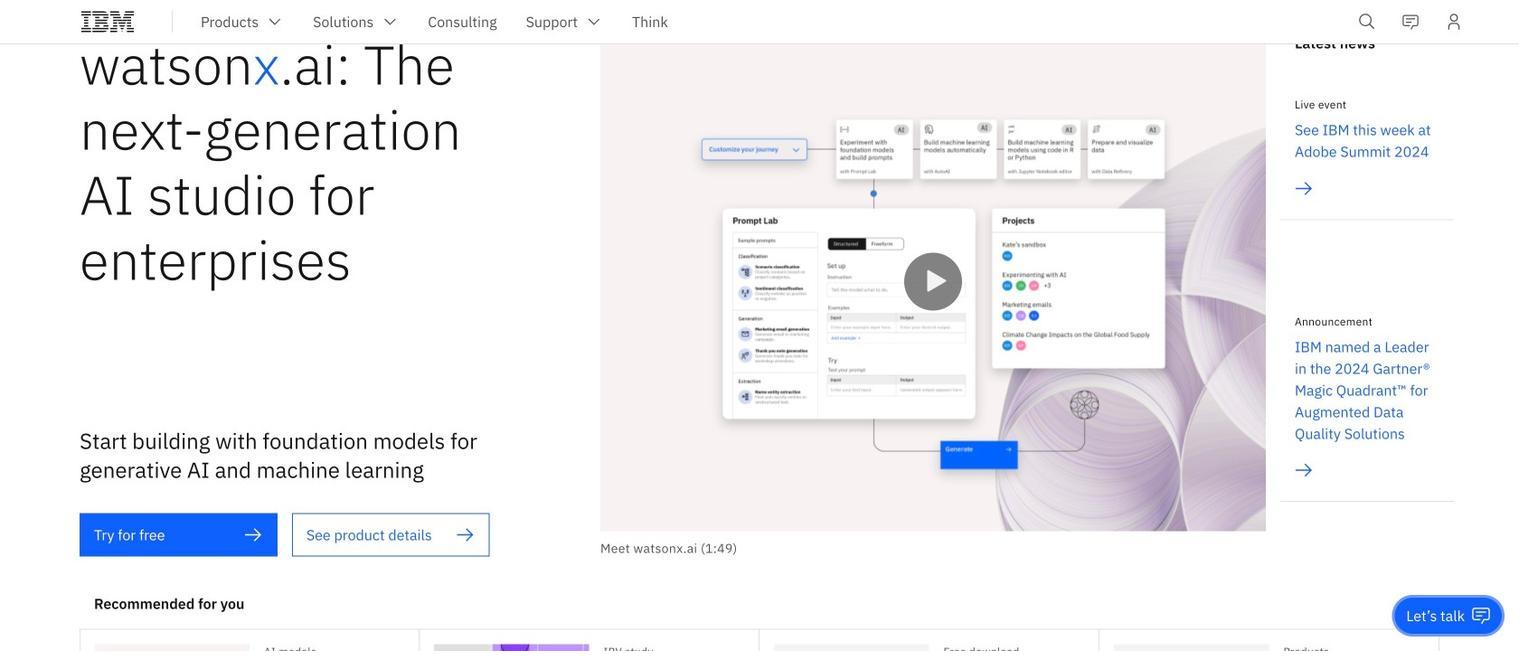 Task type: locate. For each thing, give the bounding box(es) containing it.
let's talk element
[[1407, 606, 1465, 626]]



